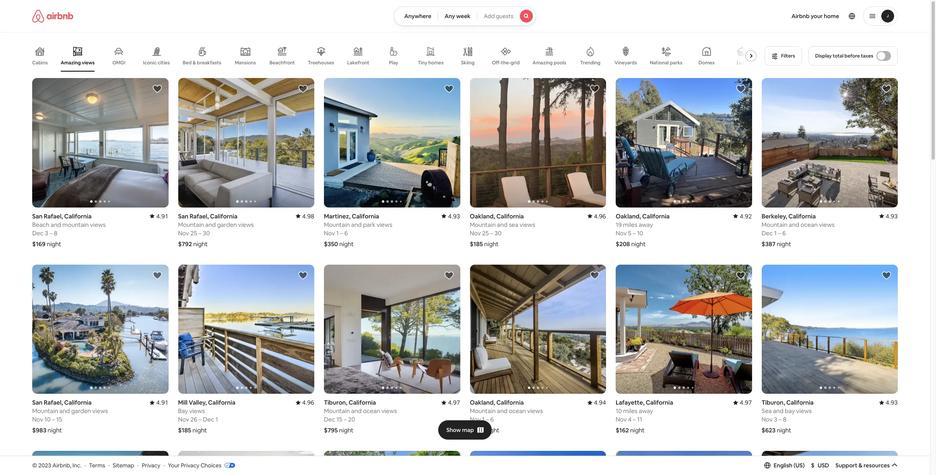 Task type: locate. For each thing, give the bounding box(es) containing it.
ocean inside oakland, california mountain and ocean views nov 1 – 6 $478 night
[[509, 407, 526, 415]]

berkeley, california mountain and ocean views dec 1 – 6 $387 night
[[762, 212, 835, 248]]

oakland, right 4.93 out of 5 average rating icon
[[470, 212, 495, 220]]

2 add to wishlist: oakland, california image from the left
[[736, 84, 746, 94]]

tiburon, california mountain and ocean views dec 15 – 20 $795 night
[[324, 399, 397, 434]]

cities
[[158, 59, 170, 66]]

26
[[190, 416, 197, 424]]

night inside the san rafael, california mountain and garden views nov 10 – 15 $983 night
[[48, 427, 62, 434]]

0 horizontal spatial 4.96 out of 5 average rating image
[[296, 399, 314, 407]]

$185
[[470, 240, 483, 248], [178, 427, 191, 434]]

4.94
[[594, 399, 606, 407]]

6 for $387
[[783, 229, 786, 237]]

rafael, inside san rafael, california mountain and garden views nov 25 – 30 $792 night
[[190, 212, 209, 220]]

0 horizontal spatial 15
[[56, 416, 62, 424]]

dec
[[32, 229, 43, 237], [762, 229, 773, 237], [203, 416, 214, 424], [324, 416, 335, 424]]

2 15 from the left
[[337, 416, 342, 424]]

san for san rafael, california mountain and garden views nov 25 – 30 $792 night
[[178, 212, 188, 220]]

4.93 out of 5 average rating image for tiburon, california sea and bay views nov 3 – 8 $623 night
[[880, 399, 898, 407]]

6 inside oakland, california mountain and ocean views nov 1 – 6 $478 night
[[490, 416, 494, 424]]

None search field
[[394, 6, 536, 26]]

10 inside oakland, california 19 miles away nov 5 – 10 $208 night
[[637, 229, 643, 237]]

iconic cities
[[143, 59, 170, 66]]

2 horizontal spatial 10
[[637, 229, 643, 237]]

rafael, for 15
[[44, 399, 63, 407]]

nov
[[178, 229, 189, 237], [324, 229, 335, 237], [470, 229, 481, 237], [616, 229, 627, 237], [32, 416, 43, 424], [178, 416, 189, 424], [470, 416, 481, 424], [616, 416, 627, 424], [762, 416, 773, 424]]

1 vertical spatial 4.91 out of 5 average rating image
[[150, 399, 168, 407]]

filters button
[[765, 46, 802, 66]]

1 horizontal spatial 25
[[482, 229, 489, 237]]

– inside tiburon, california mountain and ocean views dec 15 – 20 $795 night
[[344, 416, 347, 424]]

away inside lafayette, california 10 miles away nov 4 – 11 $162 night
[[639, 407, 653, 415]]

san
[[32, 212, 43, 220], [178, 212, 188, 220], [32, 399, 43, 407]]

0 vertical spatial 4.93 out of 5 average rating image
[[880, 212, 898, 220]]

1 miles from the top
[[623, 221, 638, 228]]

1 horizontal spatial 4.96 out of 5 average rating image
[[588, 212, 606, 220]]

1 vertical spatial 10
[[616, 407, 622, 415]]

views inside tiburon, california mountain and ocean views dec 15 – 20 $795 night
[[382, 407, 397, 415]]

ocean for tiburon, california
[[363, 407, 380, 415]]

dec right '26'
[[203, 416, 214, 424]]

add to wishlist: san rafael, california image
[[152, 84, 162, 94], [736, 457, 746, 467], [882, 457, 892, 467]]

10 right 5
[[637, 229, 643, 237]]

1 vertical spatial 4.91
[[156, 399, 168, 407]]

night inside san rafael, california mountain and garden views nov 25 – 30 $792 night
[[193, 240, 208, 248]]

garden for nov 25 – 30
[[217, 221, 237, 228]]

tiburon, up $795
[[324, 399, 348, 407]]

oakland, inside oakland, california 19 miles away nov 5 – 10 $208 night
[[616, 212, 641, 220]]

mountain up '$478'
[[470, 407, 496, 415]]

dec inside mill valley, california bay views nov 26 – dec 1 $185 night
[[203, 416, 214, 424]]

views inside san rafael, california beach and mountain views dec 3 – 8 $169 night
[[90, 221, 106, 228]]

$
[[811, 462, 815, 469]]

0 vertical spatial away
[[639, 221, 653, 228]]

mountain
[[62, 221, 89, 228]]

0 horizontal spatial privacy
[[142, 462, 160, 469]]

1 inside berkeley, california mountain and ocean views dec 1 – 6 $387 night
[[774, 229, 777, 237]]

support
[[836, 462, 858, 469]]

10 inside the san rafael, california mountain and garden views nov 10 – 15 $983 night
[[45, 416, 51, 424]]

add to wishlist: mill valley, california image
[[298, 271, 308, 280]]

1 inside oakland, california mountain and ocean views nov 1 – 6 $478 night
[[482, 416, 485, 424]]

& right support
[[859, 462, 863, 469]]

0 vertical spatial 8
[[54, 229, 57, 237]]

mountain
[[178, 221, 204, 228], [324, 221, 350, 228], [470, 221, 496, 228], [762, 221, 788, 228], [32, 407, 58, 415], [324, 407, 350, 415], [470, 407, 496, 415]]

1 horizontal spatial amazing
[[533, 60, 553, 66]]

miles inside lafayette, california 10 miles away nov 4 – 11 $162 night
[[623, 407, 638, 415]]

3 down beach
[[45, 229, 48, 237]]

show map button
[[438, 421, 492, 440]]

0 horizontal spatial 4.96
[[302, 399, 314, 407]]

1 vertical spatial 4.96
[[302, 399, 314, 407]]

1
[[336, 229, 339, 237], [774, 229, 777, 237], [216, 416, 218, 424], [482, 416, 485, 424]]

$185 inside mill valley, california bay views nov 26 – dec 1 $185 night
[[178, 427, 191, 434]]

2 tiburon, from the left
[[762, 399, 785, 407]]

mountain for oakland, california mountain and sea views nov 25 – 30 $185 night
[[470, 221, 496, 228]]

san up $792 at the bottom of page
[[178, 212, 188, 220]]

0 vertical spatial 10
[[637, 229, 643, 237]]

amazing right cabins
[[61, 59, 81, 66]]

$478
[[470, 427, 484, 434]]

1 horizontal spatial 4.96
[[594, 212, 606, 220]]

0 vertical spatial 3
[[45, 229, 48, 237]]

– inside san rafael, california beach and mountain views dec 3 – 8 $169 night
[[50, 229, 53, 237]]

tiburon, inside tiburon, california mountain and ocean views dec 15 – 20 $795 night
[[324, 399, 348, 407]]

english (us) button
[[764, 462, 805, 469]]

privacy right your
[[181, 462, 199, 469]]

rafael, for 8
[[44, 212, 63, 220]]

privacy left your
[[142, 462, 160, 469]]

1 horizontal spatial &
[[859, 462, 863, 469]]

mountain up the 20
[[324, 407, 350, 415]]

1 vertical spatial garden
[[71, 407, 91, 415]]

4.97 out of 5 average rating image
[[442, 399, 460, 407]]

2 4.97 from the left
[[740, 399, 752, 407]]

any
[[445, 12, 455, 20]]

8
[[54, 229, 57, 237], [783, 416, 787, 424]]

away inside oakland, california 19 miles away nov 5 – 10 $208 night
[[639, 221, 653, 228]]

dec inside berkeley, california mountain and ocean views dec 1 – 6 $387 night
[[762, 229, 773, 237]]

nov inside oakland, california mountain and sea views nov 25 – 30 $185 night
[[470, 229, 481, 237]]

0 vertical spatial garden
[[217, 221, 237, 228]]

add to wishlist: tiburon, california image
[[444, 271, 454, 280], [882, 271, 892, 280]]

· left privacy link
[[137, 462, 139, 469]]

0 vertical spatial 4.91 out of 5 average rating image
[[150, 212, 168, 220]]

10 for 4.92
[[637, 229, 643, 237]]

add to wishlist: san rafael, california image for 4.98
[[298, 84, 308, 94]]

garden for nov 10 – 15
[[71, 407, 91, 415]]

4.97 for lafayette, california 10 miles away nov 4 – 11 $162 night
[[740, 399, 752, 407]]

1 vertical spatial 8
[[783, 416, 787, 424]]

guests
[[496, 12, 514, 20]]

tiburon, inside 'tiburon, california sea and bay views nov 3 – 8 $623 night'
[[762, 399, 785, 407]]

views inside "martinez, california mountain and park views nov 1 – 6 $350 night"
[[377, 221, 392, 228]]

0 horizontal spatial garden
[[71, 407, 91, 415]]

0 horizontal spatial add to wishlist: san rafael, california image
[[152, 271, 162, 280]]

mountain for tiburon, california mountain and ocean views dec 15 – 20 $795 night
[[324, 407, 350, 415]]

national
[[650, 59, 669, 66]]

berkeley,
[[762, 212, 787, 220]]

oakland, up '$478'
[[470, 399, 495, 407]]

1 horizontal spatial 4.97
[[740, 399, 752, 407]]

add to wishlist: san rafael, california image
[[298, 84, 308, 94], [152, 271, 162, 280]]

add guests button
[[477, 6, 536, 26]]

4.96 for oakland, california mountain and sea views nov 25 – 30 $185 night
[[594, 212, 606, 220]]

and inside oakland, california mountain and sea views nov 25 – 30 $185 night
[[497, 221, 508, 228]]

views inside group
[[82, 59, 95, 66]]

1 vertical spatial &
[[859, 462, 863, 469]]

amazing left pools
[[533, 60, 553, 66]]

add guests
[[484, 12, 514, 20]]

1 horizontal spatial 6
[[490, 416, 494, 424]]

pools
[[554, 60, 566, 66]]

luxe
[[737, 60, 748, 66]]

· right inc.
[[85, 462, 86, 469]]

martinez,
[[324, 212, 351, 220]]

2 4.93 out of 5 average rating image from the top
[[880, 399, 898, 407]]

amazing for amazing views
[[61, 59, 81, 66]]

night inside mill valley, california bay views nov 26 – dec 1 $185 night
[[193, 427, 207, 434]]

6 for $478
[[490, 416, 494, 424]]

airbnb,
[[52, 462, 71, 469]]

1 horizontal spatial add to wishlist: tiburon, california image
[[882, 271, 892, 280]]

0 horizontal spatial add to wishlist: oakland, california image
[[590, 84, 600, 94]]

rafael, for 30
[[190, 212, 209, 220]]

1 vertical spatial add to wishlist: san rafael, california image
[[152, 271, 162, 280]]

mountain up $983
[[32, 407, 58, 415]]

and inside the san rafael, california mountain and garden views nov 10 – 15 $983 night
[[59, 407, 70, 415]]

· right add to wishlist: castro valley, california icon
[[164, 462, 165, 469]]

1 horizontal spatial $185
[[470, 240, 483, 248]]

mountain left sea
[[470, 221, 496, 228]]

4 · from the left
[[164, 462, 165, 469]]

4.93 out of 5 average rating image
[[442, 212, 460, 220]]

add to wishlist: oakland, california image
[[590, 84, 600, 94], [736, 84, 746, 94]]

3
[[45, 229, 48, 237], [774, 416, 778, 424]]

and inside oakland, california mountain and ocean views nov 1 – 6 $478 night
[[497, 407, 508, 415]]

& right the bed
[[193, 60, 196, 66]]

mountain inside "martinez, california mountain and park views nov 1 – 6 $350 night"
[[324, 221, 350, 228]]

4.96 out of 5 average rating image
[[588, 212, 606, 220], [296, 399, 314, 407]]

oakland, california mountain and ocean views nov 1 – 6 $478 night
[[470, 399, 543, 434]]

tiburon, california sea and bay views nov 3 – 8 $623 night
[[762, 399, 814, 434]]

2 30 from the left
[[495, 229, 502, 237]]

1 vertical spatial 3
[[774, 416, 778, 424]]

amazing views
[[61, 59, 95, 66]]

anywhere
[[404, 12, 431, 20]]

miles down lafayette,
[[623, 407, 638, 415]]

total
[[833, 53, 844, 59]]

filters
[[781, 53, 795, 59]]

skiing
[[461, 60, 475, 66]]

night inside "martinez, california mountain and park views nov 1 – 6 $350 night"
[[339, 240, 354, 248]]

1 4.93 out of 5 average rating image from the top
[[880, 212, 898, 220]]

10 inside lafayette, california 10 miles away nov 4 – 11 $162 night
[[616, 407, 622, 415]]

1 horizontal spatial ocean
[[509, 407, 526, 415]]

california inside "martinez, california mountain and park views nov 1 – 6 $350 night"
[[352, 212, 379, 220]]

and inside tiburon, california mountain and ocean views dec 15 – 20 $795 night
[[351, 407, 362, 415]]

4.91 for san rafael, california beach and mountain views dec 3 – 8 $169 night
[[156, 212, 168, 220]]

display
[[815, 53, 832, 59]]

ocean inside tiburon, california mountain and ocean views dec 15 – 20 $795 night
[[363, 407, 380, 415]]

0 horizontal spatial amazing
[[61, 59, 81, 66]]

dec up the $387
[[762, 229, 773, 237]]

0 horizontal spatial 3
[[45, 229, 48, 237]]

1 vertical spatial $185
[[178, 427, 191, 434]]

& for support
[[859, 462, 863, 469]]

group containing amazing views
[[32, 40, 760, 72]]

dec down beach
[[32, 229, 43, 237]]

1 horizontal spatial add to wishlist: oakland, california image
[[736, 84, 746, 94]]

1 away from the top
[[639, 221, 653, 228]]

2 25 from the left
[[482, 229, 489, 237]]

1 add to wishlist: oakland, california image from the left
[[590, 84, 600, 94]]

rafael, up $792 at the bottom of page
[[190, 212, 209, 220]]

1 vertical spatial 4.93 out of 5 average rating image
[[880, 399, 898, 407]]

2 add to wishlist: tiburon, california image from the left
[[882, 271, 892, 280]]

0 vertical spatial 4.96
[[594, 212, 606, 220]]

add to wishlist: tiburon, california image for 4.93
[[882, 271, 892, 280]]

and inside san rafael, california beach and mountain views dec 3 – 8 $169 night
[[51, 221, 61, 228]]

amazing
[[61, 59, 81, 66], [533, 60, 553, 66]]

4.92 out of 5 average rating image
[[734, 212, 752, 220]]

and inside berkeley, california mountain and ocean views dec 1 – 6 $387 night
[[789, 221, 800, 228]]

10 up $983
[[45, 416, 51, 424]]

night inside tiburon, california mountain and ocean views dec 15 – 20 $795 night
[[339, 427, 354, 434]]

4.98
[[302, 212, 314, 220]]

mountain inside oakland, california mountain and sea views nov 25 – 30 $185 night
[[470, 221, 496, 228]]

views inside san rafael, california mountain and garden views nov 25 – 30 $792 night
[[238, 221, 254, 228]]

1 privacy from the left
[[142, 462, 160, 469]]

rafael, up $983
[[44, 399, 63, 407]]

add to wishlist: tiburon, california image for 4.97
[[444, 271, 454, 280]]

dec up $795
[[324, 416, 335, 424]]

2 vertical spatial 10
[[45, 416, 51, 424]]

1 up the $387
[[774, 229, 777, 237]]

1 4.91 from the top
[[156, 212, 168, 220]]

san inside the san rafael, california mountain and garden views nov 10 – 15 $983 night
[[32, 399, 43, 407]]

1 add to wishlist: tiburon, california image from the left
[[444, 271, 454, 280]]

2 · from the left
[[108, 462, 110, 469]]

night inside oakland, california mountain and ocean views nov 1 – 6 $478 night
[[485, 427, 500, 434]]

inc.
[[72, 462, 81, 469]]

1 tiburon, from the left
[[324, 399, 348, 407]]

support & resources button
[[836, 462, 898, 469]]

0 vertical spatial miles
[[623, 221, 638, 228]]

1 up $350
[[336, 229, 339, 237]]

3 up the $623
[[774, 416, 778, 424]]

mountain down berkeley,
[[762, 221, 788, 228]]

– inside san rafael, california mountain and garden views nov 25 – 30 $792 night
[[198, 229, 202, 237]]

miles for 4
[[623, 407, 638, 415]]

oakland, up 19
[[616, 212, 641, 220]]

10 down lafayette,
[[616, 407, 622, 415]]

4.91 out of 5 average rating image
[[150, 212, 168, 220], [150, 399, 168, 407]]

1 right '26'
[[216, 416, 218, 424]]

1 horizontal spatial 30
[[495, 229, 502, 237]]

anywhere button
[[394, 6, 438, 26]]

0 horizontal spatial ocean
[[363, 407, 380, 415]]

1 horizontal spatial garden
[[217, 221, 237, 228]]

1 4.97 from the left
[[448, 399, 460, 407]]

15 inside tiburon, california mountain and ocean views dec 15 – 20 $795 night
[[337, 416, 342, 424]]

1 horizontal spatial add to wishlist: san rafael, california image
[[298, 84, 308, 94]]

san inside san rafael, california mountain and garden views nov 25 – 30 $792 night
[[178, 212, 188, 220]]

add to wishlist: emeryville, california image
[[298, 457, 308, 467]]

2 4.91 out of 5 average rating image from the top
[[150, 399, 168, 407]]

1 30 from the left
[[203, 229, 210, 237]]

30
[[203, 229, 210, 237], [495, 229, 502, 237]]

1 15 from the left
[[56, 416, 62, 424]]

– inside berkeley, california mountain and ocean views dec 1 – 6 $387 night
[[778, 229, 781, 237]]

4.97
[[448, 399, 460, 407], [740, 399, 752, 407]]

1 horizontal spatial tiburon,
[[762, 399, 785, 407]]

25
[[190, 229, 197, 237], [482, 229, 489, 237]]

0 horizontal spatial 10
[[45, 416, 51, 424]]

0 vertical spatial $185
[[470, 240, 483, 248]]

ocean
[[801, 221, 818, 228], [363, 407, 380, 415], [509, 407, 526, 415]]

rafael, up beach
[[44, 212, 63, 220]]

nov inside 'tiburon, california sea and bay views nov 3 – 8 $623 night'
[[762, 416, 773, 424]]

0 horizontal spatial 6
[[345, 229, 348, 237]]

4.93 out of 5 average rating image
[[880, 212, 898, 220], [880, 399, 898, 407]]

california inside san rafael, california beach and mountain views dec 3 – 8 $169 night
[[64, 212, 92, 220]]

and inside 'tiburon, california sea and bay views nov 3 – 8 $623 night'
[[773, 407, 784, 415]]

oakland, inside oakland, california mountain and sea views nov 25 – 30 $185 night
[[470, 212, 495, 220]]

0 horizontal spatial tiburon,
[[324, 399, 348, 407]]

and for oakland, california mountain and ocean views nov 1 – 6 $478 night
[[497, 407, 508, 415]]

1 vertical spatial 4.96 out of 5 average rating image
[[296, 399, 314, 407]]

views
[[82, 59, 95, 66], [90, 221, 106, 228], [238, 221, 254, 228], [377, 221, 392, 228], [520, 221, 535, 228], [819, 221, 835, 228], [92, 407, 108, 415], [189, 407, 205, 415], [382, 407, 397, 415], [527, 407, 543, 415], [797, 407, 812, 415]]

and inside "martinez, california mountain and park views nov 1 – 6 $350 night"
[[351, 221, 362, 228]]

san up $983
[[32, 399, 43, 407]]

away up 11 at the right bottom of page
[[639, 407, 653, 415]]

san up beach
[[32, 212, 43, 220]]

mountain for oakland, california mountain and ocean views nov 1 – 6 $478 night
[[470, 407, 496, 415]]

away right 19
[[639, 221, 653, 228]]

0 vertical spatial 4.96 out of 5 average rating image
[[588, 212, 606, 220]]

miles for 5
[[623, 221, 638, 228]]

0 horizontal spatial add to wishlist: tiburon, california image
[[444, 271, 454, 280]]

garden inside san rafael, california mountain and garden views nov 25 – 30 $792 night
[[217, 221, 237, 228]]

tiburon,
[[324, 399, 348, 407], [762, 399, 785, 407]]

1 4.91 out of 5 average rating image from the top
[[150, 212, 168, 220]]

tiburon, for mountain
[[324, 399, 348, 407]]

mountain up $792 at the bottom of page
[[178, 221, 204, 228]]

6 for $350
[[345, 229, 348, 237]]

bay
[[178, 407, 188, 415]]

0 horizontal spatial 30
[[203, 229, 210, 237]]

0 vertical spatial 4.91
[[156, 212, 168, 220]]

1 vertical spatial miles
[[623, 407, 638, 415]]

1 horizontal spatial 10
[[616, 407, 622, 415]]

night inside lafayette, california 10 miles away nov 4 – 11 $162 night
[[630, 427, 645, 434]]

taxes
[[861, 53, 874, 59]]

your privacy choices link
[[168, 462, 235, 470]]

1 up '$478'
[[482, 416, 485, 424]]

away
[[639, 221, 653, 228], [639, 407, 653, 415]]

california inside oakland, california mountain and ocean views nov 1 – 6 $478 night
[[497, 399, 524, 407]]

2 miles from the top
[[623, 407, 638, 415]]

nov inside "martinez, california mountain and park views nov 1 – 6 $350 night"
[[324, 229, 335, 237]]

2 horizontal spatial ocean
[[801, 221, 818, 228]]

mountain inside berkeley, california mountain and ocean views dec 1 – 6 $387 night
[[762, 221, 788, 228]]

oakland,
[[470, 212, 495, 220], [616, 212, 641, 220], [470, 399, 495, 407]]

1 horizontal spatial 3
[[774, 416, 778, 424]]

terms · sitemap · privacy ·
[[89, 462, 165, 469]]

1 horizontal spatial 15
[[337, 416, 342, 424]]

4.91
[[156, 212, 168, 220], [156, 399, 168, 407]]

0 vertical spatial &
[[193, 60, 196, 66]]

2 privacy from the left
[[181, 462, 199, 469]]

mountain inside oakland, california mountain and ocean views nov 1 – 6 $478 night
[[470, 407, 496, 415]]

0 horizontal spatial $185
[[178, 427, 191, 434]]

0 horizontal spatial &
[[193, 60, 196, 66]]

miles inside oakland, california 19 miles away nov 5 – 10 $208 night
[[623, 221, 638, 228]]

night
[[47, 240, 61, 248], [193, 240, 208, 248], [339, 240, 354, 248], [484, 240, 499, 248], [631, 240, 646, 248], [777, 240, 791, 248], [48, 427, 62, 434], [193, 427, 207, 434], [339, 427, 354, 434], [485, 427, 500, 434], [630, 427, 645, 434], [777, 427, 792, 434]]

1 25 from the left
[[190, 229, 197, 237]]

8 inside 'tiburon, california sea and bay views nov 3 – 8 $623 night'
[[783, 416, 787, 424]]

$983
[[32, 427, 46, 434]]

miles up 5
[[623, 221, 638, 228]]

nov inside san rafael, california mountain and garden views nov 25 – 30 $792 night
[[178, 229, 189, 237]]

1 vertical spatial away
[[639, 407, 653, 415]]

30 inside oakland, california mountain and sea views nov 25 – 30 $185 night
[[495, 229, 502, 237]]

$792
[[178, 240, 192, 248]]

0 horizontal spatial 8
[[54, 229, 57, 237]]

lafayette, california 10 miles away nov 4 – 11 $162 night
[[616, 399, 673, 434]]

0 vertical spatial add to wishlist: san rafael, california image
[[298, 84, 308, 94]]

show
[[447, 427, 461, 434]]

2 horizontal spatial 6
[[783, 229, 786, 237]]

add to wishlist: oakland, california image for 4.92
[[736, 84, 746, 94]]

1 horizontal spatial 8
[[783, 416, 787, 424]]

ocean inside berkeley, california mountain and ocean views dec 1 – 6 $387 night
[[801, 221, 818, 228]]

tiburon, up sea
[[762, 399, 785, 407]]

california inside mill valley, california bay views nov 26 – dec 1 $185 night
[[208, 399, 236, 407]]

1 horizontal spatial privacy
[[181, 462, 199, 469]]

group
[[32, 40, 760, 72], [32, 78, 168, 208], [178, 78, 314, 208], [324, 78, 460, 208], [470, 78, 606, 208], [616, 78, 752, 208], [762, 78, 898, 208], [32, 265, 168, 394], [178, 265, 314, 394], [324, 265, 460, 394], [470, 265, 606, 394], [616, 265, 752, 394], [762, 265, 898, 394], [32, 451, 168, 475], [178, 451, 314, 475], [324, 451, 460, 475], [470, 451, 606, 475], [616, 451, 752, 475], [762, 451, 898, 475]]

trending
[[580, 60, 601, 66]]

0 horizontal spatial 25
[[190, 229, 197, 237]]

mountain down 'martinez,'
[[324, 221, 350, 228]]

0 horizontal spatial 4.97
[[448, 399, 460, 407]]

add to wishlist: oakland, california image down trending
[[590, 84, 600, 94]]

san inside san rafael, california beach and mountain views dec 3 – 8 $169 night
[[32, 212, 43, 220]]

$185 inside oakland, california mountain and sea views nov 25 – 30 $185 night
[[470, 240, 483, 248]]

rafael, inside the san rafael, california mountain and garden views nov 10 – 15 $983 night
[[44, 399, 63, 407]]

· right terms
[[108, 462, 110, 469]]

2 4.91 from the top
[[156, 399, 168, 407]]

2 away from the top
[[639, 407, 653, 415]]

6
[[345, 229, 348, 237], [783, 229, 786, 237], [490, 416, 494, 424]]

6 inside berkeley, california mountain and ocean views dec 1 – 6 $387 night
[[783, 229, 786, 237]]

add to wishlist: oakland, california image down luxe at the top right of the page
[[736, 84, 746, 94]]

1 for $478
[[482, 416, 485, 424]]

views inside mill valley, california bay views nov 26 – dec 1 $185 night
[[189, 407, 205, 415]]

oakland, inside oakland, california mountain and ocean views nov 1 – 6 $478 night
[[470, 399, 495, 407]]

garden inside the san rafael, california mountain and garden views nov 10 – 15 $983 night
[[71, 407, 91, 415]]



Task type: vqa. For each thing, say whether or not it's contained in the screenshot.
"Mountain" related to Berkeley, California Mountain and ocean views Dec 1 – 6 $387 night
yes



Task type: describe. For each thing, give the bounding box(es) containing it.
$169
[[32, 240, 46, 248]]

tiny
[[418, 60, 427, 66]]

25 inside san rafael, california mountain and garden views nov 25 – 30 $792 night
[[190, 229, 197, 237]]

oakland, for oakland, california mountain and sea views nov 25 – 30 $185 night
[[470, 212, 495, 220]]

california inside 'tiburon, california sea and bay views nov 3 – 8 $623 night'
[[787, 399, 814, 407]]

night inside san rafael, california beach and mountain views dec 3 – 8 $169 night
[[47, 240, 61, 248]]

away for 10
[[639, 221, 653, 228]]

dec inside tiburon, california mountain and ocean views dec 15 – 20 $795 night
[[324, 416, 335, 424]]

usd
[[818, 462, 829, 469]]

4.97 out of 5 average rating image
[[734, 399, 752, 407]]

your privacy choices
[[168, 462, 221, 469]]

4.92
[[740, 212, 752, 220]]

1 for $350
[[336, 229, 339, 237]]

san rafael, california mountain and garden views nov 10 – 15 $983 night
[[32, 399, 108, 434]]

add
[[484, 12, 495, 20]]

night inside oakland, california 19 miles away nov 5 – 10 $208 night
[[631, 240, 646, 248]]

25 inside oakland, california mountain and sea views nov 25 – 30 $185 night
[[482, 229, 489, 237]]

show map
[[447, 427, 474, 434]]

none search field containing anywhere
[[394, 6, 536, 26]]

nov inside lafayette, california 10 miles away nov 4 – 11 $162 night
[[616, 416, 627, 424]]

sitemap
[[113, 462, 134, 469]]

$387
[[762, 240, 776, 248]]

night inside 'tiburon, california sea and bay views nov 3 – 8 $623 night'
[[777, 427, 792, 434]]

san for san rafael, california mountain and garden views nov 10 – 15 $983 night
[[32, 399, 43, 407]]

grid
[[511, 59, 520, 66]]

tiburon, for sea
[[762, 399, 785, 407]]

sea
[[509, 221, 519, 228]]

amazing for amazing pools
[[533, 60, 553, 66]]

night inside berkeley, california mountain and ocean views dec 1 – 6 $387 night
[[777, 240, 791, 248]]

1 inside mill valley, california bay views nov 26 – dec 1 $185 night
[[216, 416, 218, 424]]

and for tiburon, california mountain and ocean views dec 15 – 20 $795 night
[[351, 407, 362, 415]]

nov inside oakland, california 19 miles away nov 5 – 10 $208 night
[[616, 229, 627, 237]]

off-
[[492, 59, 501, 66]]

4
[[628, 416, 632, 424]]

4.91 out of 5 average rating image for san rafael, california mountain and garden views nov 10 – 15 $983 night
[[150, 399, 168, 407]]

and for berkeley, california mountain and ocean views dec 1 – 6 $387 night
[[789, 221, 800, 228]]

the-
[[501, 59, 511, 66]]

nov inside mill valley, california bay views nov 26 – dec 1 $185 night
[[178, 416, 189, 424]]

1 for $387
[[774, 229, 777, 237]]

4.91 for san rafael, california mountain and garden views nov 10 – 15 $983 night
[[156, 399, 168, 407]]

add to wishlist: castro valley, california image
[[152, 457, 162, 467]]

and inside san rafael, california mountain and garden views nov 25 – 30 $792 night
[[205, 221, 216, 228]]

2023
[[38, 462, 51, 469]]

$185 for mill valley, california bay views nov 26 – dec 1 $185 night
[[178, 427, 191, 434]]

cabins
[[32, 60, 48, 66]]

5
[[628, 229, 632, 237]]

english
[[774, 462, 793, 469]]

nov inside the san rafael, california mountain and garden views nov 10 – 15 $983 night
[[32, 416, 43, 424]]

& for bed
[[193, 60, 196, 66]]

3 inside 'tiburon, california sea and bay views nov 3 – 8 $623 night'
[[774, 416, 778, 424]]

1 horizontal spatial add to wishlist: san rafael, california image
[[736, 457, 746, 467]]

california inside san rafael, california mountain and garden views nov 25 – 30 $792 night
[[210, 212, 238, 220]]

$208
[[616, 240, 630, 248]]

3 · from the left
[[137, 462, 139, 469]]

terms
[[89, 462, 105, 469]]

4.93 for tiburon, california sea and bay views nov 3 – 8 $623 night
[[886, 399, 898, 407]]

choices
[[201, 462, 221, 469]]

$ usd
[[811, 462, 829, 469]]

and for tiburon, california sea and bay views nov 3 – 8 $623 night
[[773, 407, 784, 415]]

omg!
[[112, 60, 125, 66]]

valley,
[[189, 399, 207, 407]]

mountain for berkeley, california mountain and ocean views dec 1 – 6 $387 night
[[762, 221, 788, 228]]

display total before taxes
[[815, 53, 874, 59]]

views inside berkeley, california mountain and ocean views dec 1 – 6 $387 night
[[819, 221, 835, 228]]

30 inside san rafael, california mountain and garden views nov 25 – 30 $792 night
[[203, 229, 210, 237]]

$185 for oakland, california mountain and sea views nov 25 – 30 $185 night
[[470, 240, 483, 248]]

4.93 for martinez, california mountain and park views nov 1 – 6 $350 night
[[448, 212, 460, 220]]

iconic
[[143, 59, 157, 66]]

mountain inside san rafael, california mountain and garden views nov 25 – 30 $792 night
[[178, 221, 204, 228]]

10 for 4.91
[[45, 416, 51, 424]]

– inside oakland, california mountain and ocean views nov 1 – 6 $478 night
[[486, 416, 489, 424]]

views inside the san rafael, california mountain and garden views nov 10 – 15 $983 night
[[92, 407, 108, 415]]

park
[[363, 221, 376, 228]]

– inside "martinez, california mountain and park views nov 1 – 6 $350 night"
[[340, 229, 343, 237]]

4.93 for berkeley, california mountain and ocean views dec 1 – 6 $387 night
[[886, 212, 898, 220]]

views inside oakland, california mountain and sea views nov 25 – 30 $185 night
[[520, 221, 535, 228]]

any week button
[[438, 6, 478, 26]]

© 2023 airbnb, inc. ·
[[32, 462, 86, 469]]

airbnb your home link
[[787, 8, 844, 25]]

add to wishlist: san pablo, california image
[[590, 457, 600, 467]]

play
[[389, 60, 398, 66]]

add to wishlist: berkeley, california image
[[882, 84, 892, 94]]

add to wishlist: san rafael, california image for 4.91
[[152, 271, 162, 280]]

english (us)
[[774, 462, 805, 469]]

your
[[811, 12, 823, 20]]

(us)
[[794, 462, 805, 469]]

before
[[845, 53, 860, 59]]

san for san rafael, california beach and mountain views dec 3 – 8 $169 night
[[32, 212, 43, 220]]

views inside 'tiburon, california sea and bay views nov 3 – 8 $623 night'
[[797, 407, 812, 415]]

4.91 out of 5 average rating image for san rafael, california beach and mountain views dec 3 – 8 $169 night
[[150, 212, 168, 220]]

mill valley, california bay views nov 26 – dec 1 $185 night
[[178, 399, 236, 434]]

3 inside san rafael, california beach and mountain views dec 3 – 8 $169 night
[[45, 229, 48, 237]]

11
[[637, 416, 642, 424]]

dec inside san rafael, california beach and mountain views dec 3 – 8 $169 night
[[32, 229, 43, 237]]

your
[[168, 462, 180, 469]]

bed
[[183, 60, 192, 66]]

treehouses
[[308, 60, 334, 66]]

add to wishlist: oakland, california image
[[590, 271, 600, 280]]

– inside the san rafael, california mountain and garden views nov 10 – 15 $983 night
[[52, 416, 55, 424]]

map
[[462, 427, 474, 434]]

mansions
[[235, 60, 256, 66]]

mountain for martinez, california mountain and park views nov 1 – 6 $350 night
[[324, 221, 350, 228]]

add to wishlist: martinez, california image
[[444, 84, 454, 94]]

airbnb your home
[[792, 12, 839, 20]]

4.96 out of 5 average rating image for oakland, california mountain and sea views nov 25 – 30 $185 night
[[588, 212, 606, 220]]

8 inside san rafael, california beach and mountain views dec 3 – 8 $169 night
[[54, 229, 57, 237]]

california inside the san rafael, california mountain and garden views nov 10 – 15 $983 night
[[64, 399, 92, 407]]

1 · from the left
[[85, 462, 86, 469]]

add to wishlist: lafayette, california image
[[736, 271, 746, 280]]

4.96 for mill valley, california bay views nov 26 – dec 1 $185 night
[[302, 399, 314, 407]]

4.93 out of 5 average rating image for berkeley, california mountain and ocean views dec 1 – 6 $387 night
[[880, 212, 898, 220]]

bay
[[785, 407, 795, 415]]

beachfront
[[270, 60, 295, 66]]

support & resources
[[836, 462, 890, 469]]

california inside oakland, california mountain and sea views nov 25 – 30 $185 night
[[497, 212, 524, 220]]

california inside tiburon, california mountain and ocean views dec 15 – 20 $795 night
[[349, 399, 376, 407]]

mountain inside the san rafael, california mountain and garden views nov 10 – 15 $983 night
[[32, 407, 58, 415]]

airbnb
[[792, 12, 810, 20]]

display total before taxes button
[[809, 46, 898, 66]]

domes
[[699, 60, 715, 66]]

away for 11
[[639, 407, 653, 415]]

2 horizontal spatial add to wishlist: san rafael, california image
[[882, 457, 892, 467]]

15 inside the san rafael, california mountain and garden views nov 10 – 15 $983 night
[[56, 416, 62, 424]]

amazing pools
[[533, 60, 566, 66]]

sea
[[762, 407, 772, 415]]

tiny homes
[[418, 60, 444, 66]]

mill
[[178, 399, 188, 407]]

oakland, for oakland, california 19 miles away nov 5 – 10 $208 night
[[616, 212, 641, 220]]

profile element
[[546, 0, 898, 32]]

4.98 out of 5 average rating image
[[296, 212, 314, 220]]

san rafael, california beach and mountain views dec 3 – 8 $169 night
[[32, 212, 106, 248]]

ocean for oakland, california
[[509, 407, 526, 415]]

california inside oakland, california 19 miles away nov 5 – 10 $208 night
[[643, 212, 670, 220]]

night inside oakland, california mountain and sea views nov 25 – 30 $185 night
[[484, 240, 499, 248]]

oakland, for oakland, california mountain and ocean views nov 1 – 6 $478 night
[[470, 399, 495, 407]]

vineyards
[[615, 60, 637, 66]]

– inside oakland, california mountain and sea views nov 25 – 30 $185 night
[[490, 229, 493, 237]]

any week
[[445, 12, 471, 20]]

california inside lafayette, california 10 miles away nov 4 – 11 $162 night
[[646, 399, 673, 407]]

parks
[[670, 59, 683, 66]]

ocean for berkeley, california
[[801, 221, 818, 228]]

©
[[32, 462, 37, 469]]

19
[[616, 221, 622, 228]]

nov inside oakland, california mountain and ocean views nov 1 – 6 $478 night
[[470, 416, 481, 424]]

resources
[[864, 462, 890, 469]]

– inside lafayette, california 10 miles away nov 4 – 11 $162 night
[[633, 416, 636, 424]]

bed & breakfasts
[[183, 60, 221, 66]]

martinez, california mountain and park views nov 1 – 6 $350 night
[[324, 212, 392, 248]]

– inside oakland, california 19 miles away nov 5 – 10 $208 night
[[633, 229, 636, 237]]

20
[[348, 416, 355, 424]]

views inside oakland, california mountain and ocean views nov 1 – 6 $478 night
[[527, 407, 543, 415]]

– inside mill valley, california bay views nov 26 – dec 1 $185 night
[[199, 416, 202, 424]]

– inside 'tiburon, california sea and bay views nov 3 – 8 $623 night'
[[779, 416, 782, 424]]

and for oakland, california mountain and sea views nov 25 – 30 $185 night
[[497, 221, 508, 228]]

$350
[[324, 240, 338, 248]]

terms link
[[89, 462, 105, 469]]

$162
[[616, 427, 629, 434]]

4.94 out of 5 average rating image
[[588, 399, 606, 407]]

national parks
[[650, 59, 683, 66]]

add to wishlist: oakland, california image for 4.96
[[590, 84, 600, 94]]

and for martinez, california mountain and park views nov 1 – 6 $350 night
[[351, 221, 362, 228]]

california inside berkeley, california mountain and ocean views dec 1 – 6 $387 night
[[789, 212, 816, 220]]

off-the-grid
[[492, 59, 520, 66]]

oakland, california mountain and sea views nov 25 – 30 $185 night
[[470, 212, 535, 248]]

0 horizontal spatial add to wishlist: san rafael, california image
[[152, 84, 162, 94]]

4.96 out of 5 average rating image for mill valley, california bay views nov 26 – dec 1 $185 night
[[296, 399, 314, 407]]

4.97 for tiburon, california mountain and ocean views dec 15 – 20 $795 night
[[448, 399, 460, 407]]



